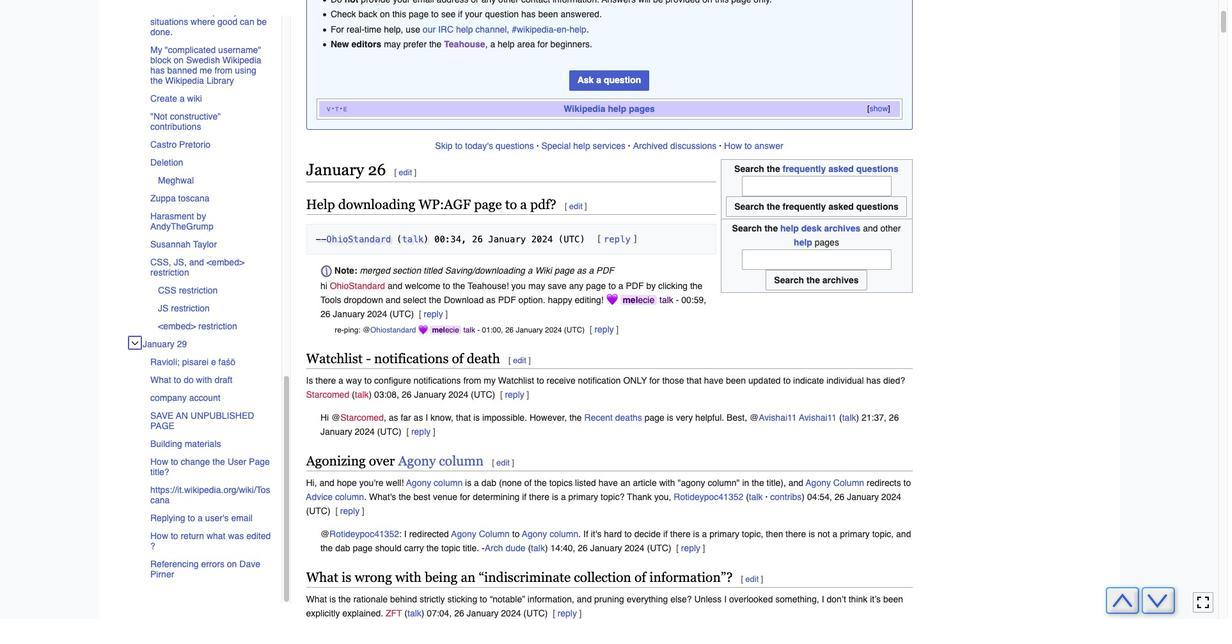 Task type: locate. For each thing, give the bounding box(es) containing it.
0 horizontal spatial ,
[[384, 413, 386, 423]]

the up explained.
[[338, 594, 351, 604]]

restriction inside js restriction link
[[171, 303, 209, 313]]

(utc) inside the ) 04:54, 26 january 2024 (utc)
[[306, 506, 330, 516]]

skip to bottom image
[[1108, 587, 1228, 614]]

( inside hi, and hope you're well! agony column is a dab (none of the topics listed have an article with "agony column" in the title), and agony column redirects to advice column . what's the best venue for determining if there is a primary topic? thank you, rotideypoc41352 ( talk · contribs
[[746, 492, 749, 502]]

avishai11 link
[[759, 413, 797, 423], [799, 413, 837, 423]]

overlooked
[[729, 594, 773, 604]]

questions right today's at the left top of the page
[[496, 141, 534, 151]]

how inside how to return what was edited ?
[[150, 531, 168, 541]]

how for how to return what was edited ?
[[150, 531, 168, 541]]

page left should
[[353, 543, 373, 553]]

saving/downloading
[[445, 266, 525, 276]]

@
[[363, 326, 370, 335], [331, 413, 340, 423], [750, 413, 759, 423], [320, 529, 329, 539]]

26 right 04:54,
[[835, 492, 844, 502]]

[ edit ]
[[394, 168, 417, 177], [565, 202, 587, 211], [509, 356, 531, 365], [492, 458, 514, 468], [741, 574, 763, 584]]

to up download at the top left of the page
[[443, 280, 450, 291]]

restriction down js restriction link
[[198, 321, 237, 331]]

0 vertical spatial starcomed
[[306, 390, 349, 400]]

1 horizontal spatial that
[[687, 376, 702, 386]]

save an unpublished page link
[[150, 407, 271, 435]]

situations
[[150, 16, 188, 27]]

) inside the ) 04:54, 26 january 2024 (utc)
[[802, 492, 805, 502]]

[ edit ] for january 26
[[394, 168, 417, 177]]

there inside hi, and hope you're well! agony column is a dab (none of the topics listed have an article with "agony column" in the title), and agony column redirects to advice column . what's the best venue for determining if there is a primary topic? thank you, rotideypoc41352 ( talk · contribs
[[529, 492, 549, 502]]

edit for what is wrong with being an "indiscriminate collection of information"?
[[745, 574, 759, 584]]

wikipedia down the ask
[[564, 104, 605, 114]]

00:59,
[[681, 295, 706, 305]]

there
[[316, 376, 336, 386], [529, 492, 549, 502], [670, 529, 691, 539], [786, 529, 806, 539]]

0 horizontal spatial <embed>
[[158, 321, 196, 331]]

0 vertical spatial dab
[[482, 478, 496, 488]]

how to answer link
[[724, 141, 783, 151]]

2 horizontal spatial if
[[663, 529, 668, 539]]

1 vertical spatial 💜
[[418, 326, 428, 335]]

ohiostandard link up dropdown
[[330, 280, 385, 291]]

2 horizontal spatial .
[[586, 24, 589, 34]]

edit link for agonizing over
[[496, 458, 510, 468]]

(utc) down information,
[[523, 608, 548, 618]]

died?
[[883, 376, 905, 386]]

temporary
[[197, 6, 238, 16]]

1 vertical spatial rotideypoc41352
[[329, 529, 399, 539]]

if
[[458, 9, 463, 19], [522, 492, 527, 502], [663, 529, 668, 539]]

0 horizontal spatial question
[[485, 9, 519, 19]]

edit link up help downloading wp:agf page to a pdf?
[[399, 168, 412, 177]]

configure
[[374, 376, 411, 386]]

time
[[364, 24, 381, 34]]

1 vertical spatial search
[[732, 223, 762, 233]]

anomalous
[[150, 6, 195, 16]]

1 vertical spatial .
[[364, 492, 367, 502]]

0 horizontal spatial avishai11 link
[[759, 413, 797, 423]]

edit right pdf?
[[569, 202, 583, 211]]

page inside . if it's hard to decide if there is a primary topic, then there is not a primary topic, and the dab page should carry the topic title. -
[[353, 543, 373, 553]]

0 horizontal spatial of
[[452, 351, 464, 367]]

from inside is there a way to configure notifications from my watchlist to receive notification only for those that have been updated to indicate individual has died? starcomed ( talk ) 03:08, 26 january 2024 (utc) [ reply ]
[[463, 376, 481, 386]]

ohiostandard link for --
[[326, 234, 391, 244]]

to up zft ( talk ) 07:04, 26 january 2024 (utc) [ reply ]
[[480, 594, 487, 604]]

what for what is wrong with being an "indiscriminate collection of information"?
[[306, 570, 338, 585]]

(none
[[499, 478, 522, 488]]

on for back
[[380, 9, 390, 19]]

how left answer
[[724, 141, 742, 151]]

topic?
[[601, 492, 625, 502]]

have inside is there a way to configure notifications from my watchlist to receive notification only for those that have been updated to indicate individual has died? starcomed ( talk ) 03:08, 26 january 2024 (utc) [ reply ]
[[704, 376, 724, 386]]

by up mel ecie talk
[[646, 280, 656, 291]]

talk inside is there a way to configure notifications from my watchlist to receive notification only for those that have been updated to indicate individual has died? starcomed ( talk ) 03:08, 26 january 2024 (utc) [ reply ]
[[355, 390, 369, 400]]

question up wikipedia help pages link
[[604, 75, 641, 85]]

0 horizontal spatial ecie
[[445, 326, 459, 335]]

and left pruning
[[577, 594, 592, 604]]

0 vertical spatial ,
[[485, 39, 488, 49]]

2 horizontal spatial of
[[635, 570, 646, 585]]

css, js, and <embed> restriction
[[150, 257, 244, 277]]

[ edit ] right pdf?
[[565, 202, 587, 211]]

avishai11
[[759, 413, 797, 423], [799, 413, 837, 423]]

has up #wikipedia-
[[521, 9, 536, 19]]

pages
[[629, 104, 655, 114], [815, 237, 839, 247]]

2 vertical spatial been
[[883, 594, 903, 604]]

a inside and welcome to the teahouse! you may save any page to a pdf by clicking the tools dropdown and select the download as pdf option. happy editing! 💜
[[618, 280, 623, 291]]

agony column link for is a dab (none of the topics listed have an article with "agony column" in the title), and
[[406, 478, 463, 488]]

impossible.
[[482, 413, 527, 423]]

and
[[863, 223, 878, 233], [189, 257, 204, 267], [388, 280, 403, 291], [386, 295, 401, 305], [320, 478, 334, 488], [789, 478, 803, 488], [896, 529, 911, 539], [577, 594, 592, 604]]

2024 down redirects
[[881, 492, 901, 502]]

2 avishai11 link from the left
[[799, 413, 837, 423]]

what
[[150, 375, 171, 385], [306, 570, 338, 585], [306, 594, 327, 604]]

1 topic, from the left
[[742, 529, 763, 539]]

1 horizontal spatial primary
[[710, 529, 739, 539]]

0 horizontal spatial questions
[[496, 141, 534, 151]]

ohiostandard link
[[326, 234, 391, 244], [330, 280, 385, 291]]

receive
[[547, 376, 575, 386]]

-
[[316, 234, 321, 244], [321, 234, 326, 244], [676, 295, 679, 305], [477, 326, 480, 335], [366, 351, 371, 367], [482, 543, 485, 553]]

january 29 link
[[142, 335, 271, 353]]

hi,
[[306, 478, 317, 488]]

for inside is there a way to configure notifications from my watchlist to receive notification only for those that have been updated to indicate individual has died? starcomed ( talk ) 03:08, 26 january 2024 (utc) [ reply ]
[[649, 376, 660, 386]]

from left my
[[463, 376, 481, 386]]

search for search the frequently asked questions
[[734, 164, 764, 174]]

avishai11 link down indicate
[[799, 413, 837, 423]]

help right the special
[[573, 141, 590, 151]]

- inside - 00:59, 26 january 2024 (utc)
[[676, 295, 679, 305]]

2 avishai11 from the left
[[799, 413, 837, 423]]

[ edit ] for agonizing over
[[492, 458, 514, 468]]

1 horizontal spatial has
[[521, 9, 536, 19]]

. left if
[[578, 529, 581, 539]]

on inside referencing errors on dave pirner
[[227, 559, 237, 569]]

1 horizontal spatial rotideypoc41352 link
[[674, 492, 743, 502]]

and down section
[[388, 280, 403, 291]]

agony column link up 04:54,
[[806, 478, 864, 488]]

listed
[[575, 478, 596, 488]]

2024 inside re-ping: @ ohiostandard 💜 mel ecie talk - 01:00, 26 january 2024 (utc) [ reply ]
[[545, 326, 562, 335]]

1 horizontal spatial <embed>
[[206, 257, 244, 267]]

talk link left 21:37,
[[842, 413, 856, 423]]

2 horizontal spatial on
[[380, 9, 390, 19]]

what is the rationale behind strictly sticking to "notable" information, and pruning everything else?  unless i overlooked something, i don't think it's been explicitly explained.
[[306, 594, 903, 618]]

january 26
[[306, 161, 386, 179]]

best
[[414, 492, 430, 502]]

2024 inside is there a way to configure notifications from my watchlist to receive notification only for those that have been updated to indicate individual has died? starcomed ( talk ) 03:08, 26 january 2024 (utc) [ reply ]
[[448, 390, 468, 400]]

0 vertical spatial with
[[196, 375, 212, 385]]

0 vertical spatial been
[[538, 9, 558, 19]]

1 vertical spatial starcomed link
[[340, 413, 384, 423]]

2 vertical spatial .
[[578, 529, 581, 539]]

the down redirected
[[426, 543, 439, 553]]

<embed>
[[206, 257, 244, 267], [158, 321, 196, 331]]

if inside hi, and hope you're well! agony column is a dab (none of the topics listed have an article with "agony column" in the title), and agony column redirects to advice column . what's the best venue for determining if there is a primary topic? thank you, rotideypoc41352 ( talk · contribs
[[522, 492, 527, 502]]

1 vertical spatial what
[[306, 570, 338, 585]]

03:08,
[[374, 390, 399, 400]]

download
[[444, 295, 484, 305]]

1 vertical spatial have
[[599, 478, 618, 488]]

] up 'overlooked'
[[761, 574, 763, 584]]

editors
[[352, 39, 381, 49]]

talk left 01:00,
[[463, 326, 475, 335]]

help link
[[794, 237, 812, 247]]

0 vertical spatial <embed>
[[206, 257, 244, 267]]

ravioli; pisarei e faśö
[[150, 357, 235, 367]]

1 vertical spatial ohiostandard link
[[330, 280, 385, 291]]

1 horizontal spatial with
[[395, 570, 422, 585]]

to up dude
[[512, 529, 520, 539]]

2 horizontal spatial been
[[883, 594, 903, 604]]

1 vertical spatial watchlist
[[498, 376, 534, 386]]

2 horizontal spatial wikipedia
[[564, 104, 605, 114]]

0 vertical spatial how
[[724, 141, 742, 151]]

talk link down way
[[355, 390, 369, 400]]

[ edit ] up the "(none"
[[492, 458, 514, 468]]

1 vertical spatial been
[[726, 376, 746, 386]]

0 vertical spatial ecie
[[638, 295, 654, 305]]

an up the topic?
[[620, 478, 630, 488]]

e inside ravioli; pisarei e faśö link
[[211, 357, 216, 367]]

happy
[[548, 295, 572, 305]]

swedish
[[186, 55, 220, 65]]

restriction inside 'css restriction' link
[[179, 285, 217, 295]]

talk inside hi, and hope you're well! agony column is a dab (none of the topics listed have an article with "agony column" in the title), and agony column redirects to advice column . what's the best venue for determining if there is a primary topic? thank you, rotideypoc41352 ( talk · contribs
[[749, 492, 763, 502]]

if right decide
[[663, 529, 668, 539]]

0 vertical spatial rotideypoc41352 link
[[674, 492, 743, 502]]

column left redirects
[[833, 478, 864, 488]]

a
[[490, 39, 495, 49], [596, 75, 601, 85], [179, 93, 184, 103], [520, 197, 527, 212], [528, 266, 533, 276], [589, 266, 594, 276], [618, 280, 623, 291], [338, 376, 343, 386], [474, 478, 479, 488], [561, 492, 566, 502], [197, 513, 202, 523], [702, 529, 707, 539], [832, 529, 837, 539]]

determining
[[473, 492, 520, 502]]

0 vertical spatial ohiostandard
[[326, 234, 391, 244]]

1 vertical spatial mel
[[432, 326, 445, 335]]

💜 inside re-ping: @ ohiostandard 💜 mel ecie talk - 01:00, 26 january 2024 (utc) [ reply ]
[[418, 326, 428, 335]]

(utc) down the far
[[377, 427, 402, 437]]

[ edit ] up help downloading wp:agf page to a pdf?
[[394, 168, 417, 177]]

page inside and welcome to the teahouse! you may save any page to a pdf by clicking the tools dropdown and select the download as pdf option. happy editing! 💜
[[586, 280, 606, 291]]

may up "option." at left top
[[528, 280, 545, 291]]

26 down if
[[578, 543, 588, 553]]

💜 inside and welcome to the teahouse! you may save any page to a pdf by clicking the tools dropdown and select the download as pdf option. happy editing! 💜
[[606, 295, 618, 305]]

answered.
[[561, 9, 602, 19]]

for for help
[[538, 39, 548, 49]]

1 vertical spatial agony column link
[[406, 478, 463, 488]]

0 horizontal spatial on
[[173, 55, 183, 65]]

1 vertical spatial wikipedia
[[165, 75, 204, 85]]

has left died?
[[866, 376, 881, 386]]

(utc) down happy
[[564, 326, 585, 335]]

0 vertical spatial agony column link
[[806, 478, 864, 488]]

information image
[[320, 265, 332, 278]]

2 vertical spatial how
[[150, 531, 168, 541]]

to inside how to change the user page title?
[[170, 456, 178, 467]]

1 horizontal spatial from
[[463, 376, 481, 386]]

january down the sticking
[[467, 608, 499, 618]]

redirected
[[409, 529, 449, 539]]

notifications
[[374, 351, 449, 367], [414, 376, 461, 386]]

to left receive
[[537, 376, 544, 386]]

what inside what is the rationale behind strictly sticking to "notable" information, and pruning everything else?  unless i overlooked something, i don't think it's been explicitly explained.
[[306, 594, 327, 604]]

from right me
[[214, 65, 232, 75]]

anomalous temporary situations where good can be done. link
[[150, 2, 271, 41]]

1 vertical spatial of
[[524, 478, 532, 488]]

january inside ) 21:37, 26 january 2024 (utc)
[[320, 427, 352, 437]]

0 vertical spatial that
[[687, 376, 702, 386]]

beginners.
[[550, 39, 592, 49]]

pdf down you
[[498, 295, 516, 305]]

with up behind
[[395, 570, 422, 585]]

help downloading wp:agf page to a pdf?
[[306, 197, 556, 212]]

far
[[401, 413, 411, 423]]

0 horizontal spatial e
[[211, 357, 216, 367]]

pretorio
[[179, 139, 210, 149]]

january up ravioli;
[[142, 339, 174, 349]]

2024 up wiki
[[531, 234, 553, 244]]

done.
[[150, 27, 172, 37]]

for inside hi, and hope you're well! agony column is a dab (none of the topics listed have an article with "agony column" in the title), and agony column redirects to advice column . what's the best venue for determining if there is a primary topic? thank you, rotideypoc41352 ( talk · contribs
[[460, 492, 470, 502]]

1 vertical spatial dab
[[335, 543, 350, 553]]

1 avishai11 link from the left
[[759, 413, 797, 423]]

the up 00:59,
[[690, 280, 703, 291]]

starcomed link for (
[[306, 390, 349, 400]]

1 horizontal spatial avishai11
[[799, 413, 837, 423]]

1 vertical spatial starcomed
[[340, 413, 384, 423]]

for inside "check back on this page to see if your question has been answered. for real-time help, use our irc help channel, #wikipedia-en-help . new editors may prefer the teahouse , a help area for beginners."
[[538, 39, 548, 49]]

page right 'deaths'
[[645, 413, 665, 423]]

being
[[425, 570, 458, 585]]

january inside re-ping: @ ohiostandard 💜 mel ecie talk - 01:00, 26 january 2024 (utc) [ reply ]
[[516, 326, 543, 335]]

2 vertical spatial has
[[866, 376, 881, 386]]

the left user
[[212, 456, 225, 467]]

1 vertical spatial rotideypoc41352 link
[[329, 529, 399, 539]]

and inside search the help desk archives and other help pages
[[863, 223, 878, 233]]

title.
[[463, 543, 479, 553]]

on inside my "complicated username" block on swedish wikipedia has banned me from using the wikipedia library
[[173, 55, 183, 65]]

1 vertical spatial how
[[150, 456, 168, 467]]

agony column link for agonizing over agony column
[[398, 454, 484, 469]]

0 horizontal spatial an
[[461, 570, 475, 585]]

on for errors
[[227, 559, 237, 569]]

- inside . if it's hard to decide if there is a primary topic, then there is not a primary topic, and the dab page should carry the topic title. -
[[482, 543, 485, 553]]

rotideypoc41352 link down column"
[[674, 492, 743, 502]]

1 horizontal spatial column
[[833, 478, 864, 488]]

. inside "check back on this page to see if your question has been answered. for real-time help, use our irc help channel, #wikipedia-en-help . new editors may prefer the teahouse , a help area for beginners."
[[586, 24, 589, 34]]

2024 down dropdown
[[367, 309, 387, 319]]

and inside css, js, and <embed> restriction
[[189, 257, 204, 267]]

has inside my "complicated username" block on swedish wikipedia has banned me from using the wikipedia library
[[150, 65, 164, 75]]

on
[[380, 9, 390, 19], [173, 55, 183, 65], [227, 559, 237, 569]]

on inside "check back on this page to see if your question has been answered. for real-time help, use our irc help channel, #wikipedia-en-help . new editors may prefer the teahouse , a help area for beginners."
[[380, 9, 390, 19]]

0 horizontal spatial if
[[458, 9, 463, 19]]

pruning
[[594, 594, 624, 604]]

talk right dude
[[531, 543, 545, 553]]

1 horizontal spatial pdf
[[596, 266, 614, 276]]

library
[[206, 75, 234, 85]]

1 horizontal spatial rotideypoc41352
[[674, 492, 743, 502]]

edit for help downloading wp:agf page to a pdf?
[[569, 202, 583, 211]]

of inside hi, and hope you're well! agony column is a dab (none of the topics listed have an article with "agony column" in the title), and agony column redirects to advice column . what's the best venue for determining if there is a primary topic? thank you, rotideypoc41352 ( talk · contribs
[[524, 478, 532, 488]]

the left best
[[399, 492, 411, 502]]

1 vertical spatial questions
[[856, 164, 899, 174]]

restriction for js
[[171, 303, 209, 313]]

2 vertical spatial wikipedia
[[564, 104, 605, 114]]

1 horizontal spatial dab
[[482, 478, 496, 488]]

castro
[[150, 139, 176, 149]]

starcomed link down is
[[306, 390, 349, 400]]

your
[[465, 9, 482, 19]]

dab up determining
[[482, 478, 496, 488]]

contribs
[[770, 492, 802, 502]]

1 horizontal spatial wikipedia
[[222, 55, 261, 65]]

0 horizontal spatial have
[[599, 478, 618, 488]]

to inside what is the rationale behind strictly sticking to "notable" information, and pruning everything else?  unless i overlooked something, i don't think it's been explicitly explained.
[[480, 594, 487, 604]]

0 horizontal spatial primary
[[568, 492, 598, 502]]

💜 right editing!
[[606, 295, 618, 305]]

edit up help downloading wp:agf page to a pdf?
[[399, 168, 412, 177]]

"notable"
[[490, 594, 525, 604]]

the down "advice"
[[320, 543, 333, 553]]

question
[[485, 9, 519, 19], [604, 75, 641, 85]]

how for how to change the user page title?
[[150, 456, 168, 467]]

option.
[[518, 295, 545, 305]]

that right know,
[[456, 413, 471, 423]]

<embed> restriction link
[[158, 317, 271, 335]]

0 horizontal spatial from
[[214, 65, 232, 75]]

good
[[217, 16, 237, 27]]

dave
[[239, 559, 260, 569]]

what to do with draft
[[150, 375, 232, 385]]

on left this
[[380, 9, 390, 19]]

2024 up over
[[355, 427, 375, 437]]

if right see
[[458, 9, 463, 19]]

to left pdf?
[[505, 197, 517, 212]]

ohiostandard
[[326, 234, 391, 244], [330, 280, 385, 291]]

may inside "check back on this page to see if your question has been answered. for real-time help, use our irc help channel, #wikipedia-en-help . new editors may prefer the teahouse , a help area for beginners."
[[384, 39, 401, 49]]

mel ecie talk
[[623, 295, 673, 305]]

. down answered.
[[586, 24, 589, 34]]

2024 inside - 00:59, 26 january 2024 (utc)
[[367, 309, 387, 319]]

been up #wikipedia-
[[538, 9, 558, 19]]

0 horizontal spatial .
[[364, 492, 367, 502]]

help
[[456, 24, 473, 34], [570, 24, 586, 34], [498, 39, 515, 49], [608, 104, 626, 114], [573, 141, 590, 151], [780, 223, 799, 233], [794, 237, 812, 247]]

( left 21:37,
[[839, 413, 842, 423]]

what for what to do with draft
[[150, 375, 171, 385]]

1 vertical spatial question
[[604, 75, 641, 85]]

"not constructive" contributions
[[150, 111, 221, 131]]

1 horizontal spatial ,
[[485, 39, 488, 49]]

new
[[331, 39, 349, 49]]

css,
[[150, 257, 171, 267]]

1 horizontal spatial pages
[[815, 237, 839, 247]]

watchlist  - notifications of death
[[306, 351, 500, 367]]

edit link for what is wrong with being an "indiscriminate collection of information"?
[[745, 574, 759, 584]]

. down you're
[[364, 492, 367, 502]]

harasment by andythegrump
[[150, 211, 213, 231]]

1 vertical spatial <embed>
[[158, 321, 196, 331]]

search inside search the help desk archives and other help pages
[[732, 223, 762, 233]]

referencing errors on dave pirner
[[150, 559, 260, 579]]

[ down select
[[419, 309, 421, 319]]

26 down configure
[[402, 390, 412, 400]]

with inside what to do with draft link
[[196, 375, 212, 385]]

rotideypoc41352
[[674, 492, 743, 502], [329, 529, 399, 539]]

titled
[[423, 266, 442, 276]]

1 vertical spatial an
[[461, 570, 475, 585]]

how to change the user page title?
[[150, 456, 269, 477]]

] up notification
[[616, 324, 619, 335]]

a inside replying to a user's email link
[[197, 513, 202, 523]]

<embed> down susannah taylor link
[[206, 257, 244, 267]]

starcomed down is
[[306, 390, 349, 400]]

0 vertical spatial have
[[704, 376, 724, 386]]

1 vertical spatial that
[[456, 413, 471, 423]]

2 horizontal spatial with
[[659, 478, 675, 488]]

talk left ·
[[749, 492, 763, 502]]

what for what is the rationale behind strictly sticking to "notable" information, and pruning everything else?  unless i overlooked something, i don't think it's been explicitly explained.
[[306, 594, 327, 604]]

hi, and hope you're well! agony column is a dab (none of the topics listed have an article with "agony column" in the title), and agony column redirects to advice column . what's the best venue for determining if there is a primary topic? thank you, rotideypoc41352 ( talk · contribs
[[306, 478, 911, 502]]

see
[[441, 9, 456, 19]]

re-
[[335, 326, 344, 335]]

section
[[393, 266, 421, 276]]

ohiostandard link up note:
[[326, 234, 391, 244]]

[
[[394, 168, 397, 177], [565, 202, 567, 211], [596, 234, 601, 244], [419, 309, 421, 319], [590, 324, 592, 335], [509, 356, 511, 365], [500, 390, 503, 400], [406, 427, 409, 437], [492, 458, 494, 468], [335, 506, 338, 516], [676, 543, 679, 553], [741, 574, 743, 584], [553, 608, 555, 618]]

0 horizontal spatial by
[[196, 211, 206, 221]]

0 vertical spatial wikipedia
[[222, 55, 261, 65]]

) inside ) 21:37, 26 january 2024 (utc)
[[856, 413, 859, 423]]

@ right "ping:"
[[363, 326, 370, 335]]

agony column link
[[806, 478, 864, 488], [451, 529, 510, 539]]

well!
[[386, 478, 404, 488]]

None field
[[742, 176, 891, 197], [742, 249, 891, 270], [742, 176, 891, 197], [742, 249, 891, 270]]

:
[[399, 529, 402, 539]]

[ up impossible.
[[500, 390, 503, 400]]

@ inside re-ping: @ ohiostandard 💜 mel ecie talk - 01:00, 26 january 2024 (utc) [ reply ]
[[363, 326, 370, 335]]

fullscreen image
[[1197, 596, 1210, 609]]

(utc) inside re-ping: @ ohiostandard 💜 mel ecie talk - 01:00, 26 january 2024 (utc) [ reply ]
[[564, 326, 585, 335]]

dab left should
[[335, 543, 350, 553]]

1 vertical spatial may
[[528, 280, 545, 291]]

( inside is there a way to configure notifications from my watchlist to receive notification only for those that have been updated to indicate individual has died? starcomed ( talk ) 03:08, 26 january 2024 (utc) [ reply ]
[[352, 390, 355, 400]]

e for t
[[343, 105, 347, 113]]

1 horizontal spatial 💜
[[606, 295, 618, 305]]

edit link right pdf?
[[569, 202, 583, 211]]

, inside "check back on this page to see if your question has been answered. for real-time help, use our irc help channel, #wikipedia-en-help . new editors may prefer the teahouse , a help area for beginners."
[[485, 39, 488, 49]]

- 00:59, 26 january 2024 (utc)
[[320, 295, 706, 319]]

26 inside the ) 04:54, 26 january 2024 (utc)
[[835, 492, 844, 502]]

is inside what is the rationale behind strictly sticking to "notable" information, and pruning everything else?  unless i overlooked something, i don't think it's been explicitly explained.
[[329, 594, 336, 604]]

1 horizontal spatial if
[[522, 492, 527, 502]]

the inside "check back on this page to see if your question has been answered. for real-time help, use our irc help channel, #wikipedia-en-help . new editors may prefer the teahouse , a help area for beginners."
[[429, 39, 442, 49]]

[ down the far
[[406, 427, 409, 437]]

(
[[397, 234, 402, 244], [352, 390, 355, 400], [839, 413, 842, 423], [746, 492, 749, 502], [528, 543, 531, 553], [404, 608, 407, 618]]

page up save
[[554, 266, 574, 276]]

0 vertical spatial column
[[833, 478, 864, 488]]

as
[[577, 266, 586, 276], [486, 295, 496, 305], [389, 413, 398, 423], [414, 413, 423, 423]]

None submit
[[726, 197, 907, 217], [766, 270, 867, 290], [726, 197, 907, 217], [766, 270, 867, 290]]

0 vertical spatial has
[[521, 9, 536, 19]]

. inside hi, and hope you're well! agony column is a dab (none of the topics listed have an article with "agony column" in the title), and agony column redirects to advice column . what's the best venue for determining if there is a primary topic? thank you, rotideypoc41352 ( talk · contribs
[[364, 492, 367, 502]]

) left 21:37,
[[856, 413, 859, 423]]

a inside "check back on this page to see if your question has been answered. for real-time help, use our irc help channel, #wikipedia-en-help . new editors may prefer the teahouse , a help area for beginners."
[[490, 39, 495, 49]]

0 vertical spatial by
[[196, 211, 206, 221]]

1 horizontal spatial topic,
[[872, 529, 894, 539]]

1 horizontal spatial watchlist
[[498, 376, 534, 386]]

been inside "check back on this page to see if your question has been answered. for real-time help, use our irc help channel, #wikipedia-en-help . new editors may prefer the teahouse , a help area for beginners."
[[538, 9, 558, 19]]

may inside and welcome to the teahouse! you may save any page to a pdf by clicking the tools dropdown and select the download as pdf option. happy editing! 💜
[[528, 280, 545, 291]]

01:00,
[[482, 326, 503, 335]]

been inside is there a way to configure notifications from my watchlist to receive notification only for those that have been updated to indicate individual has died? starcomed ( talk ) 03:08, 26 january 2024 (utc) [ reply ]
[[726, 376, 746, 386]]

0 horizontal spatial has
[[150, 65, 164, 75]]

should
[[375, 543, 402, 553]]

discussions
[[670, 141, 717, 151]]

0 vertical spatial for
[[538, 39, 548, 49]]

page up editing!
[[586, 280, 606, 291]]

that right those
[[687, 376, 702, 386]]

with
[[196, 375, 212, 385], [659, 478, 675, 488], [395, 570, 422, 585]]

block
[[150, 55, 171, 65]]

restriction inside <embed> restriction link
[[198, 321, 237, 331]]

0 horizontal spatial pages
[[629, 104, 655, 114]]



Task type: vqa. For each thing, say whether or not it's contained in the screenshot.
know,
yes



Task type: describe. For each thing, give the bounding box(es) containing it.
there inside is there a way to configure notifications from my watchlist to receive notification only for those that have been updated to indicate individual has died? starcomed ( talk ) 03:08, 26 january 2024 (utc) [ reply ]
[[316, 376, 336, 386]]

] down collection on the bottom of page
[[579, 608, 582, 618]]

topics
[[549, 478, 573, 488]]

a inside is there a way to configure notifications from my watchlist to receive notification only for those that have been updated to indicate individual has died? starcomed ( talk ) 03:08, 26 january 2024 (utc) [ reply ]
[[338, 376, 343, 386]]

as left the far
[[389, 413, 398, 423]]

january 29
[[142, 339, 187, 349]]

help down our irc help channel, #wikipedia-en-help link
[[498, 39, 515, 49]]

[ edit ] for help downloading wp:agf page to a pdf?
[[565, 202, 587, 211]]

css restriction link
[[158, 281, 271, 299]]

to right "skip"
[[455, 141, 463, 151]]

to inside hi, and hope you're well! agony column is a dab (none of the topics listed have an article with "agony column" in the title), and agony column redirects to advice column . what's the best venue for determining if there is a primary topic? thank you, rotideypoc41352 ( talk · contribs
[[904, 478, 911, 488]]

the inside how to change the user page title?
[[212, 456, 225, 467]]

edit for watchlist  - notifications of death
[[513, 356, 526, 365]]

the up download at the top left of the page
[[453, 280, 465, 291]]

there right then
[[786, 529, 806, 539]]

agony up best
[[406, 478, 431, 488]]

unless
[[694, 594, 722, 604]]

0 horizontal spatial watchlist
[[306, 351, 363, 367]]

"indiscriminate
[[479, 570, 571, 585]]

help,
[[384, 24, 403, 34]]

talk down clicking
[[659, 295, 673, 305]]

talk link down behind
[[407, 608, 421, 618]]

the right in
[[752, 478, 764, 488]]

) left 07:04,
[[421, 608, 424, 618]]

title?
[[150, 467, 169, 477]]

special
[[541, 141, 571, 151]]

welcome
[[405, 280, 440, 291]]

2 topic, from the left
[[872, 529, 894, 539]]

january inside is there a way to configure notifications from my watchlist to receive notification only for those that have been updated to indicate individual has died? starcomed ( talk ) 03:08, 26 january 2024 (utc) [ reply ]
[[414, 390, 446, 400]]

i right :
[[404, 529, 407, 539]]

clicking
[[658, 280, 688, 291]]

how to change the user page title? link
[[150, 453, 271, 481]]

constructive"
[[170, 111, 221, 121]]

agony up well!
[[398, 454, 436, 469]]

js restriction link
[[158, 299, 271, 317]]

26 inside is there a way to configure notifications from my watchlist to receive notification only for those that have been updated to indicate individual has died? starcomed ( talk ) 03:08, 26 january 2024 (utc) [ reply ]
[[402, 390, 412, 400]]

dropdown
[[344, 295, 383, 305]]

irc
[[438, 24, 454, 34]]

26 inside - 00:59, 26 january 2024 (utc)
[[320, 309, 330, 319]]

[ up downloading
[[394, 168, 397, 177]]

edited
[[246, 531, 270, 541]]

and inside what is the rationale behind strictly sticking to "notable" information, and pruning everything else?  unless i overlooked something, i don't think it's been explicitly explained.
[[577, 594, 592, 604]]

is left the "(none"
[[465, 478, 472, 488]]

explained.
[[342, 608, 383, 618]]

] up information"?
[[703, 543, 705, 553]]

1 horizontal spatial questions
[[856, 164, 899, 174]]

2024 inside ) 21:37, 26 january 2024 (utc)
[[355, 427, 375, 437]]

the down welcome
[[429, 295, 441, 305]]

search for search the help desk archives and other help pages
[[732, 223, 762, 233]]

however,
[[530, 413, 567, 423]]

1 vertical spatial ohiostandard
[[330, 280, 385, 291]]

edit link for help downloading wp:agf page to a pdf?
[[569, 202, 583, 211]]

i right unless
[[724, 594, 727, 604]]

strictly
[[420, 594, 445, 604]]

company account
[[150, 392, 220, 403]]

talk link left 01:00,
[[463, 326, 475, 335]]

2 vertical spatial of
[[635, 570, 646, 585]]

to left answer
[[745, 141, 752, 151]]

to right any
[[608, 280, 616, 291]]

[ inside is there a way to configure notifications from my watchlist to receive notification only for those that have been updated to indicate individual has died? starcomed ( talk ) 03:08, 26 january 2024 (utc) [ reply ]
[[500, 390, 503, 400]]

an
[[175, 410, 188, 421]]

way
[[346, 376, 362, 386]]

ohiostandard link for hi
[[330, 280, 385, 291]]

#wikipedia-
[[512, 24, 557, 34]]

talk link down clicking
[[659, 295, 673, 305]]

account
[[189, 392, 220, 403]]

january down hard
[[590, 543, 622, 553]]

help up help link
[[780, 223, 799, 233]]

january up help
[[306, 161, 364, 179]]

1 horizontal spatial mel
[[623, 295, 638, 305]]

js
[[158, 303, 168, 313]]

v t e
[[327, 105, 347, 113]]

"complicated
[[164, 44, 215, 55]]

) left "00:34,"
[[424, 234, 429, 244]]

x small image
[[131, 339, 138, 347]]

notifications inside is there a way to configure notifications from my watchlist to receive notification only for those that have been updated to indicate individual has died? starcomed ( talk ) 03:08, 26 january 2024 (utc) [ reply ]
[[414, 376, 461, 386]]

is
[[306, 376, 313, 386]]

i left don't
[[822, 594, 824, 604]]

(utc) up any
[[558, 234, 585, 244]]

[ down advice column link
[[335, 506, 338, 516]]

talk up section
[[402, 234, 424, 244]]

to inside . if it's hard to decide if there is a primary topic, then there is not a primary topic, and the dab page should carry the topic title. -
[[624, 529, 632, 539]]

for for column"
[[460, 492, 470, 502]]

1 horizontal spatial question
[[604, 75, 641, 85]]

wp:agf
[[419, 197, 471, 212]]

and inside . if it's hard to decide if there is a primary topic, then there is not a primary topic, and the dab page should carry the topic title. -
[[896, 529, 911, 539]]

been inside what is the rationale behind strictly sticking to "notable" information, and pruning everything else?  unless i overlooked something, i don't think it's been explicitly explained.
[[883, 594, 903, 604]]

meghwal
[[158, 175, 194, 185]]

) inside is there a way to configure notifications from my watchlist to receive notification only for those that have been updated to indicate individual has died? starcomed ( talk ) 03:08, 26 january 2024 (utc) [ reply ]
[[369, 390, 372, 400]]

is left the very
[[667, 413, 673, 423]]

to inside what to do with draft link
[[173, 375, 181, 385]]

use
[[406, 24, 420, 34]]

starcomed link for , as far as i know, that is impossible. however, the
[[340, 413, 384, 423]]

today's
[[465, 141, 493, 151]]

dab inside . if it's hard to decide if there is a primary topic, then there is not a primary topic, and the dab page should carry the topic title. -
[[335, 543, 350, 553]]

0 horizontal spatial pdf
[[498, 295, 516, 305]]

editing!
[[575, 295, 604, 305]]

reply inside is there a way to configure notifications from my watchlist to receive notification only for those that have been updated to indicate individual has died? starcomed ( talk ) 03:08, 26 january 2024 (utc) [ reply ]
[[505, 390, 524, 400]]

[ up information"?
[[676, 543, 679, 553]]

column inside hi, and hope you're well! agony column is a dab (none of the topics listed have an article with "agony column" in the title), and agony column redirects to advice column . what's the best venue for determining if there is a primary topic? thank you, rotideypoc41352 ( talk · contribs
[[833, 478, 864, 488]]

0 horizontal spatial rotideypoc41352 link
[[329, 529, 399, 539]]

] inside is there a way to configure notifications from my watchlist to receive notification only for those that have been updated to indicate individual has died? starcomed ( talk ) 03:08, 26 january 2024 (utc) [ reply ]
[[527, 390, 529, 400]]

is up information"?
[[693, 529, 700, 539]]

) left 14:40,
[[545, 543, 548, 553]]

wiki
[[187, 93, 202, 103]]

watchlist inside is there a way to configure notifications from my watchlist to receive notification only for those that have been updated to indicate individual has died? starcomed ( talk ) 03:08, 26 january 2024 (utc) [ reply ]
[[498, 376, 534, 386]]

has inside "check back on this page to see if your question has been answered. for real-time help, use our irc help channel, #wikipedia-en-help . new editors may prefer the teahouse , a help area for beginners."
[[521, 9, 536, 19]]

hi @ starcomed , as far as i know, that is impossible. however, the recent deaths page is very helpful. best, @ avishai11 avishai11 ( talk
[[320, 413, 856, 423]]

building materials link
[[150, 435, 271, 453]]

starcomed inside is there a way to configure notifications from my watchlist to receive notification only for those that have been updated to indicate individual has died? starcomed ( talk ) 03:08, 26 january 2024 (utc) [ reply ]
[[306, 390, 349, 400]]

0 horizontal spatial that
[[456, 413, 471, 423]]

help desk archives link
[[780, 223, 861, 233]]

[ up 'overlooked'
[[741, 574, 743, 584]]

] right pdf?
[[585, 202, 587, 211]]

for
[[331, 24, 344, 34]]

2024 inside the ) 04:54, 26 january 2024 (utc)
[[881, 492, 901, 502]]

if inside . if it's hard to decide if there is a primary topic, then there is not a primary topic, and the dab page should carry the topic title. -
[[663, 529, 668, 539]]

where
[[190, 16, 215, 27]]

be
[[257, 16, 266, 27]]

there right decide
[[670, 529, 691, 539]]

that inside is there a way to configure notifications from my watchlist to receive notification only for those that have been updated to indicate individual has died? starcomed ( talk ) 03:08, 26 january 2024 (utc) [ reply ]
[[687, 376, 702, 386]]

my
[[484, 376, 496, 386]]

i left know,
[[426, 413, 428, 423]]

edit for agonizing over
[[496, 458, 510, 468]]

by inside the harasment by andythegrump
[[196, 211, 206, 221]]

ravioli;
[[150, 357, 179, 367]]

archived discussions link
[[633, 141, 717, 151]]

page inside "check back on this page to see if your question has been answered. for real-time help, use our irc help channel, #wikipedia-en-help . new editors may prefer the teahouse , a help area for beginners."
[[409, 9, 429, 19]]

[ down editing!
[[590, 324, 592, 335]]

(utc) inside - 00:59, 26 january 2024 (utc)
[[390, 309, 414, 319]]

ecie inside re-ping: @ ohiostandard 💜 mel ecie talk - 01:00, 26 january 2024 (utc) [ reply ]
[[445, 326, 459, 335]]

helpful.
[[695, 413, 724, 423]]

·
[[765, 492, 768, 502]]

is left not
[[809, 529, 815, 539]]

] down you're
[[362, 506, 364, 516]]

rotideypoc41352 inside hi, and hope you're well! agony column is a dab (none of the topics listed have an article with "agony column" in the title), and agony column redirects to advice column . what's the best venue for determining if there is a primary topic? thank you, rotideypoc41352 ( talk · contribs
[[674, 492, 743, 502]]

a inside the create a wiki 'link'
[[179, 93, 184, 103]]

if inside "check back on this page to see if your question has been answered. for real-time help, use our irc help channel, #wikipedia-en-help . new editors may prefer the teahouse , a help area for beginners."
[[458, 9, 463, 19]]

to right way
[[364, 376, 372, 386]]

[ edit ] for watchlist  - notifications of death
[[509, 356, 531, 365]]

(utc) inside ) 21:37, 26 january 2024 (utc)
[[377, 427, 402, 437]]

. inside . if it's hard to decide if there is a primary topic, then there is not a primary topic, and the dab page should carry the topic title. -
[[578, 529, 581, 539]]

agony up 04:54,
[[806, 478, 831, 488]]

by inside and welcome to the teahouse! you may save any page to a pdf by clicking the tools dropdown and select the download as pdf option. happy editing! 💜
[[646, 280, 656, 291]]

2 vertical spatial agony column link
[[522, 529, 578, 539]]

] right death
[[528, 356, 531, 365]]

26 up downloading
[[368, 161, 386, 179]]

1 vertical spatial pdf
[[626, 280, 644, 291]]

edit link for watchlist  - notifications of death
[[513, 356, 526, 365]]

v
[[327, 105, 331, 113]]

css, js, and <embed> restriction link
[[150, 253, 271, 281]]

teahouse!
[[468, 280, 509, 291]]

carry
[[404, 543, 424, 553]]

0 horizontal spatial agony column link
[[451, 529, 510, 539]]

@ right "hi"
[[331, 413, 340, 423]]

january inside - 00:59, 26 january 2024 (utc)
[[333, 309, 365, 319]]

] up help downloading wp:agf page to a pdf?
[[414, 168, 417, 177]]

toscana
[[178, 193, 209, 203]]

edit for january 26
[[399, 168, 412, 177]]

how to answer
[[724, 141, 783, 151]]

replying to a user's email link
[[150, 509, 271, 527]]

talk link right dude
[[531, 543, 545, 553]]

susannah
[[150, 239, 190, 249]]

help down desk
[[794, 237, 812, 247]]

e for pisarei
[[211, 357, 216, 367]]

help up teahouse
[[456, 24, 473, 34]]

harasment
[[150, 211, 194, 221]]

not
[[818, 529, 830, 539]]

is down the "topics"
[[552, 492, 558, 502]]

0 vertical spatial notifications
[[374, 351, 449, 367]]

talk down behind
[[407, 608, 421, 618]]

[ up editing!
[[596, 234, 601, 244]]

deaths
[[615, 413, 642, 423]]

ask
[[577, 75, 594, 85]]

26 inside ) 21:37, 26 january 2024 (utc)
[[889, 413, 899, 423]]

0 vertical spatial of
[[452, 351, 464, 367]]

pages inside search the help desk archives and other help pages
[[815, 237, 839, 247]]

talk inside re-ping: @ ohiostandard 💜 mel ecie talk - 01:00, 26 january 2024 (utc) [ reply ]
[[463, 326, 475, 335]]

and welcome to the teahouse! you may save any page to a pdf by clicking the tools dropdown and select the download as pdf option. happy editing! 💜
[[320, 280, 703, 305]]

0 vertical spatial pdf
[[596, 266, 614, 276]]

2 horizontal spatial primary
[[840, 529, 870, 539]]

@ right best,
[[750, 413, 759, 423]]

sticking
[[447, 594, 477, 604]]

agony up title.
[[451, 529, 476, 539]]

2024 down decide
[[625, 543, 644, 553]]

1 vertical spatial ,
[[384, 413, 386, 423]]

from inside my "complicated username" block on swedish wikipedia has banned me from using the wikipedia library
[[214, 65, 232, 75]]

1 horizontal spatial agony column link
[[806, 478, 864, 488]]

ask a question
[[577, 75, 641, 85]]

hi
[[320, 413, 329, 423]]

1 horizontal spatial ecie
[[638, 295, 654, 305]]

talk left 21:37,
[[842, 413, 856, 423]]

as right the far
[[414, 413, 423, 423]]

a inside ask a question link
[[596, 75, 601, 85]]

restriction for css
[[179, 285, 217, 295]]

prefer
[[403, 39, 427, 49]]

search the frequently asked questions
[[734, 164, 899, 174]]

( right dude
[[528, 543, 531, 553]]

the down answer
[[767, 164, 780, 174]]

[ right pdf?
[[565, 202, 567, 211]]

the inside what is the rationale behind strictly sticking to "notable" information, and pruning everything else?  unless i overlooked something, i don't think it's been explicitly explained.
[[338, 594, 351, 604]]

question inside "check back on this page to see if your question has been answered. for real-time help, use our irc help channel, #wikipedia-en-help . new editors may prefer the teahouse , a help area for beginners."
[[485, 9, 519, 19]]

v link
[[327, 105, 331, 113]]

mel inside re-ping: @ ohiostandard 💜 mel ecie talk - 01:00, 26 january 2024 (utc) [ reply ]
[[432, 326, 445, 335]]

advice
[[306, 492, 333, 502]]

[ up determining
[[492, 458, 494, 468]]

1 avishai11 from the left
[[759, 413, 797, 423]]

] up the "(none"
[[512, 458, 514, 468]]

the inside my "complicated username" block on swedish wikipedia has banned me from using the wikipedia library
[[150, 75, 162, 85]]

with for what is wrong with being an "indiscriminate collection of information"?
[[395, 570, 422, 585]]

january up saving/downloading at the top of the page
[[488, 234, 526, 244]]

ping:
[[344, 326, 361, 335]]

very
[[676, 413, 693, 423]]

merged
[[360, 266, 390, 276]]

as inside and welcome to the teahouse! you may save any page to a pdf by clicking the tools dropdown and select the download as pdf option. happy editing! 💜
[[486, 295, 496, 305]]

this
[[392, 9, 406, 19]]

january inside the ) 04:54, 26 january 2024 (utc)
[[847, 492, 879, 502]]

create a wiki link
[[150, 89, 271, 107]]

agony up dude
[[522, 529, 547, 539]]

how for how to answer
[[724, 141, 742, 151]]

is left wrong
[[342, 570, 351, 585]]

page right "wp:agf"
[[474, 197, 502, 212]]

help down answered.
[[570, 24, 586, 34]]

has inside is there a way to configure notifications from my watchlist to receive notification only for those that have been updated to indicate individual has died? starcomed ( talk ) 03:08, 26 january 2024 (utc) [ reply ]
[[866, 376, 881, 386]]

primary inside hi, and hope you're well! agony column is a dab (none of the topics listed have an article with "agony column" in the title), and agony column redirects to advice column . what's the best venue for determining if there is a primary topic? thank you, rotideypoc41352 ( talk · contribs
[[568, 492, 598, 502]]

] down know,
[[433, 427, 435, 437]]

the left the "topics"
[[534, 478, 547, 488]]

don't
[[827, 594, 846, 604]]

( right zft
[[404, 608, 407, 618]]

archived
[[633, 141, 668, 151]]

[ right death
[[509, 356, 511, 365]]

[ edit ] for what is wrong with being an "indiscriminate collection of information"?
[[741, 574, 763, 584]]

to inside how to return what was edited ?
[[170, 531, 178, 541]]

is left impossible.
[[473, 413, 480, 423]]

recent deaths link
[[584, 413, 642, 423]]

edit link for january 26
[[399, 168, 412, 177]]

an inside hi, and hope you're well! agony column is a dab (none of the topics listed have an article with "agony column" in the title), and agony column redirects to advice column . what's the best venue for determining if there is a primary topic? thank you, rotideypoc41352 ( talk · contribs
[[620, 478, 630, 488]]

venue
[[433, 492, 457, 502]]

to inside "check back on this page to see if your question has been answered. for real-time help, use our irc help channel, #wikipedia-en-help . new editors may prefer the teahouse , a help area for beginners."
[[431, 9, 439, 19]]

have inside hi, and hope you're well! agony column is a dab (none of the topics listed have an article with "agony column" in the title), and agony column redirects to advice column . what's the best venue for determining if there is a primary topic? thank you, rotideypoc41352 ( talk · contribs
[[599, 478, 618, 488]]

0 vertical spatial questions
[[496, 141, 534, 151]]

to inside replying to a user's email link
[[187, 513, 195, 523]]

( up section
[[397, 234, 402, 244]]

user's
[[205, 513, 228, 523]]

building materials
[[150, 438, 221, 449]]

check back on this page to see if your question has been answered. for real-time help, use our irc help channel, #wikipedia-en-help . new editors may prefer the teahouse , a help area for beginners.
[[331, 9, 602, 49]]

0 horizontal spatial wikipedia
[[165, 75, 204, 85]]

with for what to do with draft
[[196, 375, 212, 385]]

me
[[199, 65, 212, 75]]

] down download at the top left of the page
[[445, 309, 448, 319]]

explicitly
[[306, 608, 340, 618]]

1 vertical spatial column
[[479, 529, 510, 539]]

- inside re-ping: @ ohiostandard 💜 mel ecie talk - 01:00, 26 january 2024 (utc) [ reply ]
[[477, 326, 480, 335]]

(utc) inside is there a way to configure notifications from my watchlist to receive notification only for those that have been updated to indicate individual has died? starcomed ( talk ) 03:08, 26 january 2024 (utc) [ reply ]
[[471, 390, 495, 400]]

dab inside hi, and hope you're well! agony column is a dab (none of the topics listed have an article with "agony column" in the title), and agony column redirects to advice column . what's the best venue for determining if there is a primary topic? thank you, rotideypoc41352 ( talk · contribs
[[482, 478, 496, 488]]

archives
[[824, 223, 861, 233]]

[ down information,
[[553, 608, 555, 618]]

if
[[583, 529, 588, 539]]

talk link left ·
[[749, 492, 763, 502]]

26 inside re-ping: @ ohiostandard 💜 mel ecie talk - 01:00, 26 january 2024 (utc) [ reply ]
[[505, 326, 514, 335]]

26 right "00:34,"
[[472, 234, 483, 244]]

with inside hi, and hope you're well! agony column is a dab (none of the topics listed have an article with "agony column" in the title), and agony column redirects to advice column . what's the best venue for determining if there is a primary topic? thank you, rotideypoc41352 ( talk · contribs
[[659, 478, 675, 488]]

0 horizontal spatial rotideypoc41352
[[329, 529, 399, 539]]

username"
[[218, 44, 261, 55]]

and right hi,
[[320, 478, 334, 488]]

help down ask a question link
[[608, 104, 626, 114]]

pirner
[[150, 569, 174, 579]]

zuppa toscana link
[[150, 189, 271, 207]]

and up contribs link
[[789, 478, 803, 488]]

any
[[569, 280, 584, 291]]

the inside search the help desk archives and other help pages
[[764, 223, 778, 233]]

restriction for <embed>
[[198, 321, 237, 331]]

the left recent
[[569, 413, 582, 423]]

<embed> inside css, js, and <embed> restriction
[[206, 257, 244, 267]]



